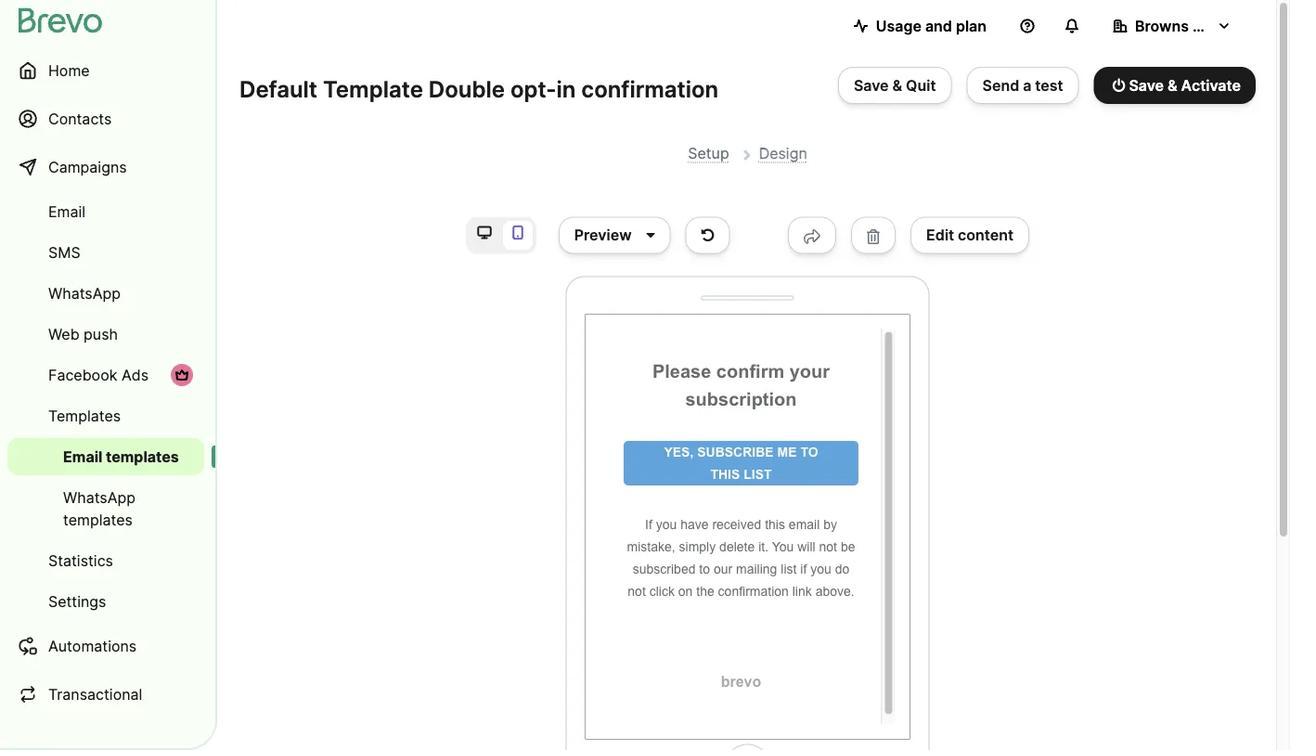 Task type: describe. For each thing, give the bounding box(es) containing it.
email link
[[7, 193, 204, 230]]

whatsapp link
[[7, 275, 204, 312]]

email templates link
[[7, 438, 204, 475]]

activate
[[1181, 76, 1241, 94]]

save & quit button
[[838, 67, 952, 104]]

save for save & quit
[[854, 76, 889, 94]]

default template double opt-in confirmation
[[239, 75, 719, 103]]

opt-
[[511, 75, 556, 103]]

web push link
[[7, 316, 204, 353]]

send a test button
[[967, 67, 1079, 104]]

save for save & activate
[[1129, 76, 1164, 94]]

web push
[[48, 325, 118, 343]]

browns
[[1135, 17, 1189, 35]]

design link
[[759, 144, 807, 163]]

quit
[[906, 76, 936, 94]]

email templates
[[63, 447, 179, 466]]

facebook
[[48, 366, 117, 384]]

home link
[[7, 48, 204, 93]]

statistics link
[[7, 542, 204, 579]]

facebook ads
[[48, 366, 149, 384]]

push
[[84, 325, 118, 343]]

and
[[925, 17, 952, 35]]

in
[[556, 75, 576, 103]]

sms
[[48, 243, 80, 261]]

plan
[[956, 17, 987, 35]]

contacts
[[48, 110, 112, 128]]

power off image
[[1113, 78, 1125, 93]]

left___rvooi image
[[175, 368, 189, 382]]

browns enterprise button
[[1098, 7, 1267, 45]]

settings
[[48, 592, 106, 610]]

edit content
[[927, 226, 1014, 244]]

contacts link
[[7, 97, 204, 141]]

templates for email templates
[[106, 447, 179, 466]]

whatsapp for whatsapp templates
[[63, 488, 136, 506]]

edit
[[927, 226, 954, 244]]

email for email
[[48, 202, 85, 220]]

design
[[759, 144, 807, 162]]

statistics
[[48, 551, 113, 570]]

usage and plan
[[876, 17, 987, 35]]



Task type: vqa. For each thing, say whether or not it's contained in the screenshot.
Mobile within Test SMS recipients must be existing contacts in your database with a mobile phone number saved in the 'SMS' field.
no



Task type: locate. For each thing, give the bounding box(es) containing it.
web
[[48, 325, 79, 343]]

& left the activate
[[1168, 76, 1178, 94]]

1 horizontal spatial save
[[1129, 76, 1164, 94]]

sms link
[[7, 234, 204, 271]]

preview button
[[559, 217, 671, 254]]

2 save from the left
[[1129, 76, 1164, 94]]

setup
[[688, 144, 729, 162]]

automations
[[48, 637, 137, 655]]

0 horizontal spatial &
[[893, 76, 902, 94]]

email
[[48, 202, 85, 220], [63, 447, 102, 466]]

save & quit
[[854, 76, 936, 94]]

save right power off image
[[1129, 76, 1164, 94]]

save & activate button
[[1094, 67, 1256, 104]]

templates for whatsapp templates
[[63, 511, 133, 529]]

whatsapp down email templates link on the bottom left
[[63, 488, 136, 506]]

double
[[429, 75, 505, 103]]

templates
[[48, 407, 121, 425]]

email for email templates
[[63, 447, 102, 466]]

1 & from the left
[[893, 76, 902, 94]]

home
[[48, 61, 90, 79]]

0 vertical spatial templates
[[106, 447, 179, 466]]

send a test
[[983, 76, 1064, 94]]

campaigns
[[48, 158, 127, 176]]

save left quit
[[854, 76, 889, 94]]

save
[[854, 76, 889, 94], [1129, 76, 1164, 94]]

template
[[323, 75, 423, 103]]

send
[[983, 76, 1019, 94]]

1 vertical spatial whatsapp
[[63, 488, 136, 506]]

2 & from the left
[[1168, 76, 1178, 94]]

default
[[239, 75, 317, 103]]

& inside save & quit button
[[893, 76, 902, 94]]

whatsapp for whatsapp
[[48, 284, 121, 302]]

0 vertical spatial whatsapp
[[48, 284, 121, 302]]

templates down templates link
[[106, 447, 179, 466]]

& left quit
[[893, 76, 902, 94]]

0 horizontal spatial save
[[854, 76, 889, 94]]

usage and plan button
[[839, 7, 1002, 45]]

email up sms at the top left of page
[[48, 202, 85, 220]]

1 horizontal spatial &
[[1168, 76, 1178, 94]]

transactional link
[[7, 672, 204, 717]]

confirmation
[[581, 75, 719, 103]]

& inside save & activate button
[[1168, 76, 1178, 94]]

0 vertical spatial email
[[48, 202, 85, 220]]

email down templates
[[63, 447, 102, 466]]

& for quit
[[893, 76, 902, 94]]

whatsapp up web push
[[48, 284, 121, 302]]

edit content button
[[911, 217, 1030, 254]]

automations link
[[7, 624, 204, 668]]

content
[[958, 226, 1014, 244]]

1 save from the left
[[854, 76, 889, 94]]

email inside "link"
[[48, 202, 85, 220]]

rotate left image
[[702, 228, 714, 243]]

whatsapp templates
[[63, 488, 136, 529]]

caret down image
[[647, 228, 655, 243]]

enterprise
[[1193, 17, 1267, 35]]

facebook ads link
[[7, 356, 204, 394]]

browns enterprise
[[1135, 17, 1267, 35]]

test
[[1035, 76, 1064, 94]]

ads
[[121, 366, 149, 384]]

whatsapp templates link
[[7, 479, 204, 538]]

save & activate
[[1129, 76, 1241, 94]]

templates
[[106, 447, 179, 466], [63, 511, 133, 529]]

setup link
[[688, 144, 729, 163]]

usage
[[876, 17, 922, 35]]

&
[[893, 76, 902, 94], [1168, 76, 1178, 94]]

templates inside whatsapp templates
[[63, 511, 133, 529]]

1 vertical spatial templates
[[63, 511, 133, 529]]

templates up "statistics" link
[[63, 511, 133, 529]]

campaigns link
[[7, 145, 204, 189]]

a
[[1023, 76, 1032, 94]]

preview
[[574, 226, 632, 244]]

transactional
[[48, 685, 142, 703]]

settings link
[[7, 583, 204, 620]]

1 vertical spatial email
[[63, 447, 102, 466]]

whatsapp
[[48, 284, 121, 302], [63, 488, 136, 506]]

templates link
[[7, 397, 204, 434]]

& for activate
[[1168, 76, 1178, 94]]



